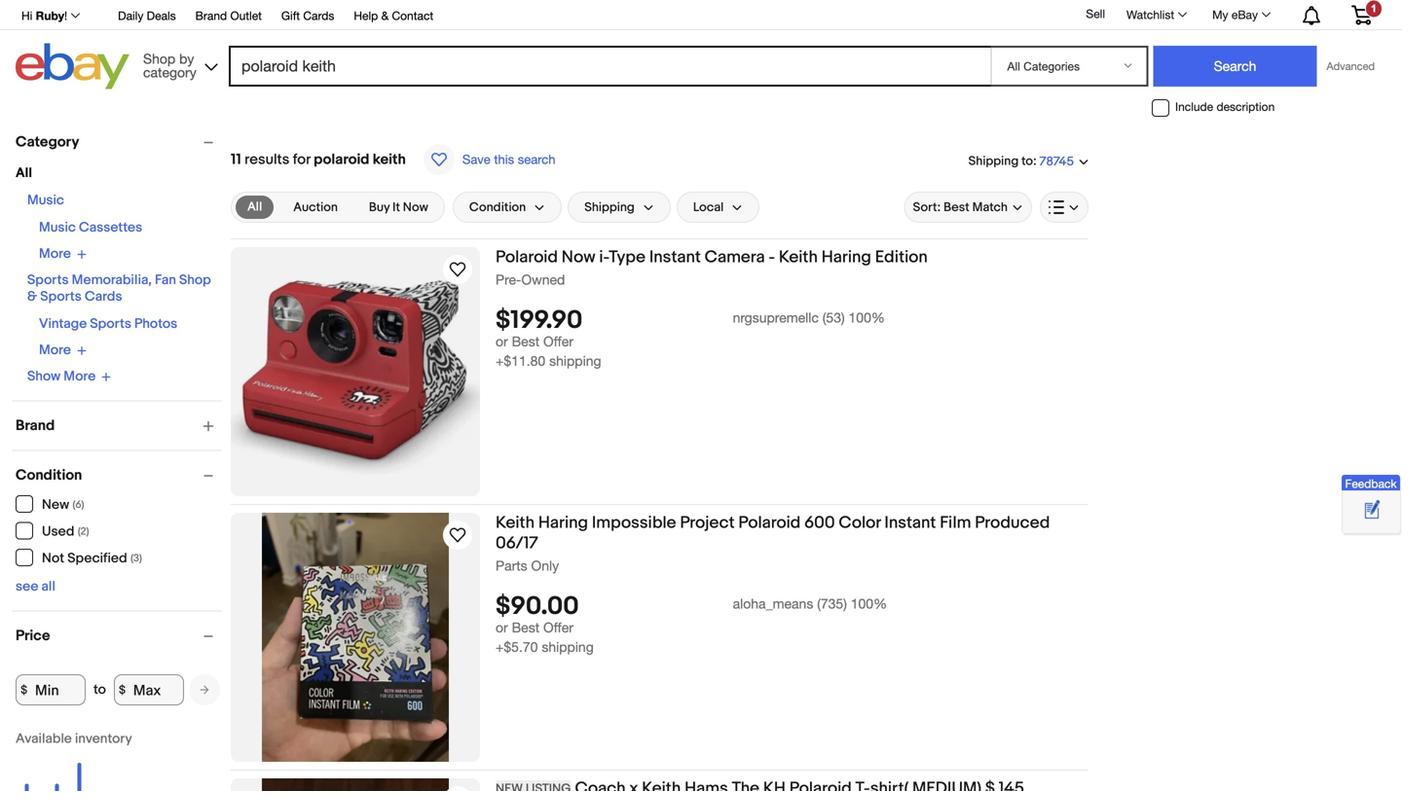 Task type: describe. For each thing, give the bounding box(es) containing it.
polaroid inside the keith haring impossible project polaroid 600 color instant film produced 06/17 parts only
[[739, 513, 801, 534]]

fan
[[155, 272, 176, 289]]

used (2)
[[42, 524, 89, 541]]

offer for $90.00
[[544, 620, 574, 636]]

more for music cassettes
[[39, 246, 71, 263]]

keith haring impossible project polaroid 600 color instant film produced  06/17 image
[[262, 513, 449, 763]]

watchlist link
[[1116, 3, 1196, 26]]

cards inside account navigation
[[303, 9, 334, 22]]

none submit inside shop by category "banner"
[[1154, 46, 1317, 87]]

vintage sports photos link
[[39, 316, 177, 333]]

category button
[[16, 133, 222, 151]]

keith haring impossible project polaroid 600 color instant film produced 06/17 parts only
[[496, 513, 1051, 574]]

show
[[27, 369, 61, 385]]

$ for minimum value in $ text box
[[21, 684, 27, 698]]

ruby
[[36, 9, 64, 22]]

gift
[[281, 9, 300, 22]]

shipping for $90.00
[[542, 640, 594, 656]]

78745
[[1040, 154, 1074, 169]]

shipping to : 78745
[[969, 154, 1074, 169]]

aloha_means (735) 100% or best offer +$5.70 shipping
[[496, 596, 888, 656]]

advertisement region
[[1105, 124, 1397, 708]]

contact
[[392, 9, 434, 22]]

gift cards
[[281, 9, 334, 22]]

shop inside sports memorabilia, fan shop & sports cards
[[179, 272, 211, 289]]

local
[[693, 200, 724, 215]]

or for $199.90
[[496, 334, 508, 350]]

polaroid now i-type instant camera - keith haring edition heading
[[496, 247, 928, 268]]

11
[[231, 151, 241, 169]]

not
[[42, 551, 64, 567]]

available inventory
[[16, 732, 132, 748]]

shipping button
[[568, 192, 671, 223]]

(6)
[[73, 499, 84, 512]]

save this search button
[[418, 143, 562, 176]]

shipping for shipping
[[585, 200, 635, 215]]

save this search
[[463, 152, 556, 167]]

shop inside shop by category
[[143, 51, 176, 67]]

color
[[839, 513, 881, 534]]

offer for $199.90
[[544, 334, 574, 350]]

best for $90.00
[[512, 620, 540, 636]]

brand for brand
[[16, 417, 55, 435]]

type
[[609, 247, 646, 268]]

local button
[[677, 192, 760, 223]]

-
[[769, 247, 775, 268]]

+$5.70
[[496, 640, 538, 656]]

auction
[[293, 200, 338, 215]]

& inside sports memorabilia, fan shop & sports cards
[[27, 289, 37, 305]]

keith haring impossible project polaroid 600 color instant film produced 06/17 link
[[496, 513, 1089, 558]]

0 horizontal spatial all
[[16, 165, 32, 182]]

1 vertical spatial condition
[[16, 467, 82, 485]]

$199.90
[[496, 306, 583, 336]]

daily deals link
[[118, 6, 176, 27]]

more for vintage sports photos
[[39, 342, 71, 359]]

100% for $90.00
[[851, 596, 888, 612]]

1 horizontal spatial condition button
[[453, 192, 562, 223]]

buy
[[369, 200, 390, 215]]

(3)
[[131, 553, 142, 565]]

11 results for polaroid keith
[[231, 151, 406, 169]]

owned
[[522, 272, 565, 288]]

shop by category button
[[134, 43, 222, 85]]

shipping for $199.90
[[550, 353, 602, 369]]

brand outlet link
[[195, 6, 262, 27]]

watch keith haring impossible project polaroid 600 color instant film produced  06/17 image
[[446, 524, 470, 547]]

shipping for shipping to : 78745
[[969, 154, 1019, 169]]

nrgsupremellc
[[733, 310, 819, 326]]

price
[[16, 628, 50, 645]]

edition
[[875, 247, 928, 268]]

sort: best match button
[[905, 192, 1033, 223]]

daily deals
[[118, 9, 176, 22]]

vintage sports photos
[[39, 316, 177, 333]]

best for $199.90
[[512, 334, 540, 350]]

haring inside the keith haring impossible project polaroid 600 color instant film produced 06/17 parts only
[[539, 513, 588, 534]]

condition inside dropdown button
[[469, 200, 526, 215]]

sell link
[[1078, 7, 1114, 21]]

price button
[[16, 628, 222, 645]]

category
[[143, 64, 196, 80]]

watch polaroid now i-type instant camera - keith haring edition image
[[446, 258, 470, 282]]

polaroid now i-type instant camera - keith haring edition image
[[231, 254, 480, 490]]

(53)
[[823, 310, 845, 326]]

600
[[805, 513, 835, 534]]

search
[[518, 152, 556, 167]]

watch coach x keith hams  the kh polaroid t-shirt( medium) $ 145 image
[[446, 790, 470, 792]]

cassettes
[[79, 220, 142, 236]]

only
[[531, 558, 559, 574]]

see
[[16, 579, 38, 596]]

instant inside the keith haring impossible project polaroid 600 color instant film produced 06/17 parts only
[[885, 513, 937, 534]]

see all button
[[16, 579, 55, 596]]

1
[[1372, 2, 1377, 14]]

include description
[[1176, 100, 1275, 114]]

music link
[[27, 192, 64, 209]]

show more button
[[27, 369, 111, 385]]

music cassettes
[[39, 220, 142, 236]]

parts
[[496, 558, 528, 574]]

save
[[463, 152, 491, 167]]

daily
[[118, 9, 144, 22]]

advanced link
[[1317, 47, 1385, 86]]

brand button
[[16, 417, 222, 435]]

0 horizontal spatial to
[[94, 682, 106, 699]]

gift cards link
[[281, 6, 334, 27]]

camera
[[705, 247, 765, 268]]

impossible
[[592, 513, 677, 534]]

instant inside polaroid now i-type instant camera - keith haring edition pre-owned
[[650, 247, 701, 268]]

graph of available inventory between $0 and $1000+ image
[[16, 732, 181, 792]]

i-
[[599, 247, 609, 268]]

hi
[[21, 9, 32, 22]]



Task type: locate. For each thing, give the bounding box(es) containing it.
1 vertical spatial condition button
[[16, 467, 222, 485]]

brand
[[195, 9, 227, 22], [16, 417, 55, 435]]

0 horizontal spatial haring
[[539, 513, 588, 534]]

shipping inside dropdown button
[[585, 200, 635, 215]]

1 horizontal spatial polaroid
[[739, 513, 801, 534]]

produced
[[975, 513, 1051, 534]]

&
[[381, 9, 389, 22], [27, 289, 37, 305]]

hi ruby !
[[21, 9, 67, 22]]

1 horizontal spatial shop
[[179, 272, 211, 289]]

0 horizontal spatial polaroid
[[496, 247, 558, 268]]

account navigation
[[11, 0, 1387, 30]]

condition down this
[[469, 200, 526, 215]]

$ for maximum value in $ text box
[[119, 684, 126, 698]]

100% inside aloha_means (735) 100% or best offer +$5.70 shipping
[[851, 596, 888, 612]]

polaroid
[[496, 247, 558, 268], [739, 513, 801, 534]]

more button down vintage
[[39, 342, 87, 359]]

0 horizontal spatial keith
[[496, 513, 535, 534]]

brand outlet
[[195, 9, 262, 22]]

photos
[[134, 316, 177, 333]]

my ebay link
[[1202, 3, 1280, 26]]

0 vertical spatial best
[[944, 200, 970, 215]]

1 horizontal spatial &
[[381, 9, 389, 22]]

100% inside nrgsupremellc (53) 100% or best offer +$11.80 shipping
[[849, 310, 885, 326]]

keith right -
[[779, 247, 818, 268]]

best
[[944, 200, 970, 215], [512, 334, 540, 350], [512, 620, 540, 636]]

brand inside brand outlet link
[[195, 9, 227, 22]]

0 vertical spatial keith
[[779, 247, 818, 268]]

1 vertical spatial best
[[512, 334, 540, 350]]

1 horizontal spatial haring
[[822, 247, 872, 268]]

1 vertical spatial cards
[[85, 289, 122, 305]]

0 vertical spatial more button
[[39, 246, 87, 263]]

offer up +$11.80 at the top of page
[[544, 334, 574, 350]]

1 horizontal spatial condition
[[469, 200, 526, 215]]

(2)
[[78, 526, 89, 539]]

2 offer from the top
[[544, 620, 574, 636]]

or up +$5.70
[[496, 620, 508, 636]]

2 vertical spatial more
[[64, 369, 96, 385]]

offer inside nrgsupremellc (53) 100% or best offer +$11.80 shipping
[[544, 334, 574, 350]]

now right it at the left top
[[403, 200, 429, 215]]

coach x keith hams  the kh polaroid t-shirt( medium) $ 145 image
[[262, 779, 449, 792]]

shipping
[[969, 154, 1019, 169], [585, 200, 635, 215]]

this
[[494, 152, 514, 167]]

vintage
[[39, 316, 87, 333]]

All selected text field
[[247, 199, 262, 216]]

condition button down save this search on the top left
[[453, 192, 562, 223]]

nrgsupremellc (53) 100% or best offer +$11.80 shipping
[[496, 310, 885, 369]]

0 vertical spatial shipping
[[969, 154, 1019, 169]]

1 horizontal spatial to
[[1022, 154, 1034, 169]]

1 link
[[1340, 0, 1384, 28]]

1 vertical spatial keith
[[496, 513, 535, 534]]

watchlist
[[1127, 8, 1175, 21]]

!
[[64, 9, 67, 22]]

1 or from the top
[[496, 334, 508, 350]]

or inside nrgsupremellc (53) 100% or best offer +$11.80 shipping
[[496, 334, 508, 350]]

0 horizontal spatial now
[[403, 200, 429, 215]]

0 horizontal spatial cards
[[85, 289, 122, 305]]

1 horizontal spatial $
[[119, 684, 126, 698]]

more right show at the top of the page
[[64, 369, 96, 385]]

all down 'results'
[[247, 200, 262, 215]]

buy it now
[[369, 200, 429, 215]]

instant
[[650, 247, 701, 268], [885, 513, 937, 534]]

best up +$11.80 at the top of page
[[512, 334, 540, 350]]

1 horizontal spatial cards
[[303, 9, 334, 22]]

100% right (53)
[[849, 310, 885, 326]]

& up show at the top of the page
[[27, 289, 37, 305]]

or for $90.00
[[496, 620, 508, 636]]

Minimum Value in $ text field
[[16, 675, 86, 706]]

brand left outlet
[[195, 9, 227, 22]]

1 vertical spatial shipping
[[585, 200, 635, 215]]

1 horizontal spatial all
[[247, 200, 262, 215]]

brand down show at the top of the page
[[16, 417, 55, 435]]

0 vertical spatial music
[[27, 192, 64, 209]]

1 vertical spatial haring
[[539, 513, 588, 534]]

0 horizontal spatial shipping
[[585, 200, 635, 215]]

0 vertical spatial polaroid
[[496, 247, 558, 268]]

0 vertical spatial condition button
[[453, 192, 562, 223]]

sports
[[27, 272, 69, 289], [40, 289, 82, 305], [90, 316, 131, 333]]

0 vertical spatial 100%
[[849, 310, 885, 326]]

best right sort:
[[944, 200, 970, 215]]

0 horizontal spatial &
[[27, 289, 37, 305]]

(735)
[[818, 596, 847, 612]]

cards
[[303, 9, 334, 22], [85, 289, 122, 305]]

0 vertical spatial instant
[[650, 247, 701, 268]]

more button down the music cassettes link
[[39, 246, 87, 263]]

category
[[16, 133, 79, 151]]

film
[[940, 513, 972, 534]]

0 vertical spatial offer
[[544, 334, 574, 350]]

music down music link
[[39, 220, 76, 236]]

offer down only
[[544, 620, 574, 636]]

brand for brand outlet
[[195, 9, 227, 22]]

0 vertical spatial cards
[[303, 9, 334, 22]]

now inside polaroid now i-type instant camera - keith haring edition pre-owned
[[562, 247, 596, 268]]

shipping inside shipping to : 78745
[[969, 154, 1019, 169]]

0 vertical spatial or
[[496, 334, 508, 350]]

outlet
[[230, 9, 262, 22]]

inventory
[[75, 732, 132, 748]]

2 vertical spatial best
[[512, 620, 540, 636]]

2 $ from the left
[[119, 684, 126, 698]]

shop by category
[[143, 51, 196, 80]]

polaroid now i-type instant camera - keith haring edition link
[[496, 247, 1089, 271]]

0 horizontal spatial shop
[[143, 51, 176, 67]]

1 horizontal spatial shipping
[[969, 154, 1019, 169]]

1 vertical spatial 100%
[[851, 596, 888, 612]]

:
[[1034, 154, 1037, 169]]

0 vertical spatial &
[[381, 9, 389, 22]]

Maximum Value in $ text field
[[114, 675, 184, 706]]

main content
[[231, 124, 1089, 792]]

shipping left :
[[969, 154, 1019, 169]]

best inside dropdown button
[[944, 200, 970, 215]]

shipping inside aloha_means (735) 100% or best offer +$5.70 shipping
[[542, 640, 594, 656]]

1 horizontal spatial instant
[[885, 513, 937, 534]]

1 vertical spatial brand
[[16, 417, 55, 435]]

0 vertical spatial condition
[[469, 200, 526, 215]]

available
[[16, 732, 72, 748]]

aloha_means
[[733, 596, 814, 612]]

$90.00
[[496, 592, 579, 623]]

shop
[[143, 51, 176, 67], [179, 272, 211, 289]]

0 vertical spatial all
[[16, 165, 32, 182]]

best inside aloha_means (735) 100% or best offer +$5.70 shipping
[[512, 620, 540, 636]]

haring left edition on the top right of the page
[[822, 247, 872, 268]]

more down music cassettes
[[39, 246, 71, 263]]

0 vertical spatial haring
[[822, 247, 872, 268]]

keith inside the keith haring impossible project polaroid 600 color instant film produced 06/17 parts only
[[496, 513, 535, 534]]

2 more button from the top
[[39, 342, 87, 359]]

haring inside polaroid now i-type instant camera - keith haring edition pre-owned
[[822, 247, 872, 268]]

1 $ from the left
[[21, 684, 27, 698]]

match
[[973, 200, 1008, 215]]

0 vertical spatial more
[[39, 246, 71, 263]]

music for music cassettes
[[39, 220, 76, 236]]

1 vertical spatial more button
[[39, 342, 87, 359]]

100% right (735)
[[851, 596, 888, 612]]

more button for vintage
[[39, 342, 87, 359]]

shop left by
[[143, 51, 176, 67]]

0 vertical spatial now
[[403, 200, 429, 215]]

or
[[496, 334, 508, 350], [496, 620, 508, 636]]

0 vertical spatial shop
[[143, 51, 176, 67]]

best inside nrgsupremellc (53) 100% or best offer +$11.80 shipping
[[512, 334, 540, 350]]

$
[[21, 684, 27, 698], [119, 684, 126, 698]]

condition
[[469, 200, 526, 215], [16, 467, 82, 485]]

music up the music cassettes link
[[27, 192, 64, 209]]

for
[[293, 151, 311, 169]]

keith up parts
[[496, 513, 535, 534]]

$ up inventory
[[119, 684, 126, 698]]

specified
[[67, 551, 127, 567]]

music for music
[[27, 192, 64, 209]]

help & contact
[[354, 9, 434, 22]]

1 vertical spatial more
[[39, 342, 71, 359]]

polaroid up owned
[[496, 247, 558, 268]]

1 vertical spatial or
[[496, 620, 508, 636]]

or up +$11.80 at the top of page
[[496, 334, 508, 350]]

0 horizontal spatial condition
[[16, 467, 82, 485]]

0 horizontal spatial instant
[[650, 247, 701, 268]]

polaroid inside polaroid now i-type instant camera - keith haring edition pre-owned
[[496, 247, 558, 268]]

shop by category banner
[[11, 0, 1387, 94]]

100% for $199.90
[[849, 310, 885, 326]]

0 horizontal spatial brand
[[16, 417, 55, 435]]

or inside aloha_means (735) 100% or best offer +$5.70 shipping
[[496, 620, 508, 636]]

feedback
[[1346, 477, 1397, 491]]

0 horizontal spatial $
[[21, 684, 27, 698]]

now left i-
[[562, 247, 596, 268]]

shipping up i-
[[585, 200, 635, 215]]

keith haring impossible project polaroid 600 color instant film produced 06/17 heading
[[496, 513, 1051, 554]]

& inside account navigation
[[381, 9, 389, 22]]

cards inside sports memorabilia, fan shop & sports cards
[[85, 289, 122, 305]]

instant right type
[[650, 247, 701, 268]]

1 vertical spatial shop
[[179, 272, 211, 289]]

to left 78745
[[1022, 154, 1034, 169]]

offer
[[544, 334, 574, 350], [544, 620, 574, 636]]

it
[[393, 200, 400, 215]]

$ up available
[[21, 684, 27, 698]]

1 vertical spatial music
[[39, 220, 76, 236]]

new
[[42, 497, 69, 514]]

more
[[39, 246, 71, 263], [39, 342, 71, 359], [64, 369, 96, 385]]

all
[[41, 579, 55, 596]]

buy it now link
[[357, 196, 440, 219]]

instant left film
[[885, 513, 937, 534]]

all up music link
[[16, 165, 32, 182]]

keith inside polaroid now i-type instant camera - keith haring edition pre-owned
[[779, 247, 818, 268]]

deals
[[147, 9, 176, 22]]

shipping down '$199.90'
[[550, 353, 602, 369]]

memorabilia,
[[72, 272, 152, 289]]

music
[[27, 192, 64, 209], [39, 220, 76, 236]]

1 horizontal spatial keith
[[779, 247, 818, 268]]

None submit
[[1154, 46, 1317, 87]]

pre-
[[496, 272, 522, 288]]

& right "help"
[[381, 9, 389, 22]]

0 vertical spatial to
[[1022, 154, 1034, 169]]

1 vertical spatial polaroid
[[739, 513, 801, 534]]

0 vertical spatial brand
[[195, 9, 227, 22]]

0 vertical spatial shipping
[[550, 353, 602, 369]]

more button for music
[[39, 246, 87, 263]]

best up +$5.70
[[512, 620, 540, 636]]

1 vertical spatial shipping
[[542, 640, 594, 656]]

offer inside aloha_means (735) 100% or best offer +$5.70 shipping
[[544, 620, 574, 636]]

1 vertical spatial &
[[27, 289, 37, 305]]

my
[[1213, 8, 1229, 21]]

help
[[354, 9, 378, 22]]

music cassettes link
[[39, 220, 142, 236]]

listing options selector. list view selected. image
[[1049, 200, 1080, 215]]

all link
[[236, 196, 274, 219]]

results
[[245, 151, 290, 169]]

now
[[403, 200, 429, 215], [562, 247, 596, 268]]

haring up only
[[539, 513, 588, 534]]

0 horizontal spatial condition button
[[16, 467, 222, 485]]

100%
[[849, 310, 885, 326], [851, 596, 888, 612]]

shipping inside nrgsupremellc (53) 100% or best offer +$11.80 shipping
[[550, 353, 602, 369]]

project
[[680, 513, 735, 534]]

my ebay
[[1213, 8, 1259, 21]]

sort:
[[913, 200, 941, 215]]

1 horizontal spatial now
[[562, 247, 596, 268]]

+$11.80
[[496, 353, 546, 369]]

include
[[1176, 100, 1214, 114]]

main content containing $199.90
[[231, 124, 1089, 792]]

shop right fan
[[179, 272, 211, 289]]

1 horizontal spatial brand
[[195, 9, 227, 22]]

2 or from the top
[[496, 620, 508, 636]]

1 offer from the top
[[544, 334, 574, 350]]

advanced
[[1327, 60, 1375, 73]]

1 vertical spatial instant
[[885, 513, 937, 534]]

new (6)
[[42, 497, 84, 514]]

shipping down $90.00
[[542, 640, 594, 656]]

polaroid now i-type instant camera - keith haring edition pre-owned
[[496, 247, 928, 288]]

1 more button from the top
[[39, 246, 87, 263]]

1 vertical spatial now
[[562, 247, 596, 268]]

cards up vintage sports photos
[[85, 289, 122, 305]]

condition button down brand "dropdown button"
[[16, 467, 222, 485]]

1 vertical spatial to
[[94, 682, 106, 699]]

06/17
[[496, 534, 538, 554]]

to right minimum value in $ text box
[[94, 682, 106, 699]]

1 vertical spatial all
[[247, 200, 262, 215]]

sort: best match
[[913, 200, 1008, 215]]

more up show more
[[39, 342, 71, 359]]

Search for anything text field
[[232, 48, 987, 85]]

cards right gift
[[303, 9, 334, 22]]

condition up "new" at the left
[[16, 467, 82, 485]]

1 vertical spatial offer
[[544, 620, 574, 636]]

heading
[[496, 779, 1025, 792]]

polaroid left 600
[[739, 513, 801, 534]]

to inside shipping to : 78745
[[1022, 154, 1034, 169]]



Task type: vqa. For each thing, say whether or not it's contained in the screenshot.
Jacquard within Coach F28467 Legacy Jacquard AVA Tote Shoulder Handbag Pre-Owned
no



